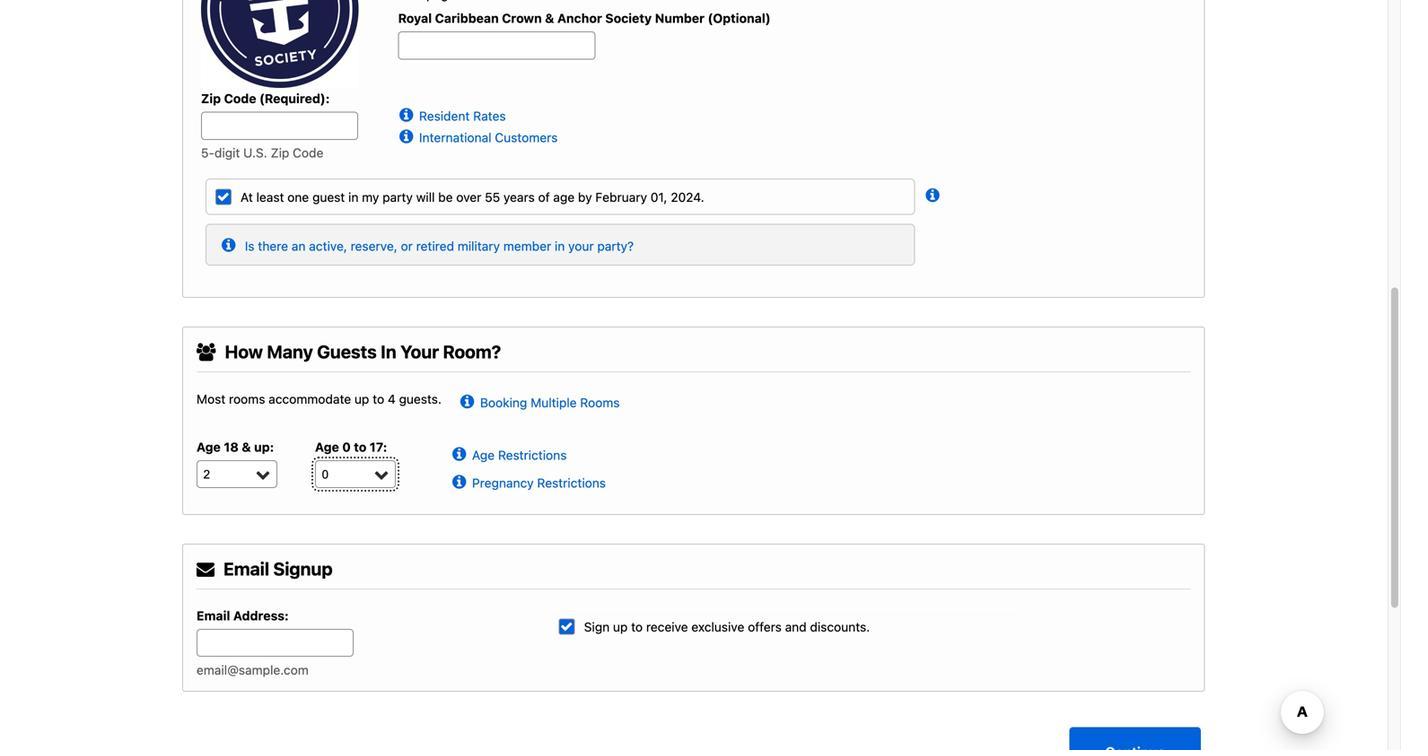 Task type: vqa. For each thing, say whether or not it's contained in the screenshot.
'&'
yes



Task type: describe. For each thing, give the bounding box(es) containing it.
Email Address: email field
[[197, 629, 354, 657]]

0 horizontal spatial code
[[224, 91, 256, 106]]

resident rates link
[[400, 104, 506, 124]]

february
[[596, 190, 647, 205]]

how many guests in your room? group
[[197, 440, 434, 501]]

users image
[[197, 343, 216, 361]]

room?
[[443, 341, 501, 362]]

age 18 & up:
[[197, 440, 274, 455]]

address:
[[233, 609, 289, 623]]

age
[[553, 190, 575, 205]]

or
[[401, 239, 413, 254]]

to for sign up to receive exclusive offers and discounts.
[[631, 620, 643, 635]]

of
[[538, 190, 550, 205]]

retired
[[416, 239, 454, 254]]

age restrictions
[[472, 448, 567, 463]]

how many guests in your room?
[[225, 341, 501, 362]]

email for email signup
[[224, 558, 269, 579]]

crown
[[502, 11, 542, 26]]

is there an active, reserve, or retired military member in your party?
[[245, 239, 634, 254]]

most
[[197, 392, 226, 406]]

sign up to receive exclusive offers and discounts.
[[584, 620, 870, 635]]

there
[[258, 239, 288, 254]]

be
[[438, 190, 453, 205]]

1 horizontal spatial zip
[[271, 146, 289, 160]]

your
[[568, 239, 594, 254]]

anchor
[[557, 11, 602, 26]]

5-
[[201, 146, 215, 160]]

number
[[655, 11, 705, 26]]

is
[[245, 239, 255, 254]]

restrictions for pregnancy restrictions
[[537, 476, 606, 490]]

4
[[388, 392, 396, 406]]

accommodate
[[269, 392, 351, 406]]

age for age 18 & up:
[[197, 440, 221, 455]]

1 vertical spatial up
[[613, 620, 628, 635]]

many
[[267, 341, 313, 362]]

will
[[416, 190, 435, 205]]

military
[[458, 239, 500, 254]]

active,
[[309, 239, 347, 254]]

international customers
[[419, 130, 558, 145]]

over
[[456, 190, 482, 205]]

18
[[224, 440, 239, 455]]

most rooms accommodate up to 4 guests.
[[197, 392, 442, 406]]

guests
[[317, 341, 377, 362]]

is there an active, reserve, or retired military member in your party? link
[[222, 234, 634, 254]]

years
[[504, 190, 535, 205]]

age for age 0 to 17:
[[315, 440, 339, 455]]

booking multiple rooms
[[480, 395, 620, 410]]

booking
[[480, 395, 527, 410]]

2024.
[[671, 190, 705, 205]]

receive
[[646, 620, 688, 635]]

discounts.
[[810, 620, 870, 635]]

booking multiple rooms link
[[461, 390, 620, 410]]

age restrictions link
[[452, 443, 567, 463]]

reserve,
[[351, 239, 398, 254]]

up:
[[254, 440, 274, 455]]

55
[[485, 190, 500, 205]]

& inside how many guests in your room? group
[[242, 440, 251, 455]]

one
[[288, 190, 309, 205]]

info circle image for pregnancy
[[452, 471, 472, 489]]

age 0 to 17:
[[315, 440, 387, 455]]

society
[[605, 11, 652, 26]]



Task type: locate. For each thing, give the bounding box(es) containing it.
0 horizontal spatial zip
[[201, 91, 221, 106]]

in inside is there an active, reserve, or retired military member in your party? link
[[555, 239, 565, 254]]

info circle image for at least one guest in my party will be over
[[926, 184, 946, 202]]

(required):
[[259, 91, 330, 106]]

email down envelope icon at bottom
[[197, 609, 230, 623]]

restrictions down the 'age restrictions'
[[537, 476, 606, 490]]

info circle image up pregnancy
[[452, 443, 472, 461]]

email right envelope icon at bottom
[[224, 558, 269, 579]]

your
[[400, 341, 439, 362]]

member
[[503, 239, 551, 254]]

0 vertical spatial to
[[373, 392, 384, 406]]

u.s.
[[243, 146, 267, 160]]

1 horizontal spatial to
[[373, 392, 384, 406]]

0 vertical spatial code
[[224, 91, 256, 106]]

info circle image inside is there an active, reserve, or retired military member in your party? link
[[222, 234, 242, 252]]

2 horizontal spatial age
[[472, 448, 495, 463]]

0 vertical spatial in
[[348, 190, 359, 205]]

&
[[545, 11, 554, 26], [242, 440, 251, 455]]

0 horizontal spatial to
[[354, 440, 367, 455]]

info circle image for age
[[452, 443, 472, 461]]

how
[[225, 341, 263, 362]]

rooms
[[229, 392, 265, 406]]

age
[[197, 440, 221, 455], [315, 440, 339, 455], [472, 448, 495, 463]]

pregnancy restrictions
[[472, 476, 606, 490]]

international
[[419, 130, 492, 145]]

info circle image for resident
[[400, 104, 419, 122]]

email signup
[[224, 558, 333, 579]]

age up pregnancy
[[472, 448, 495, 463]]

least
[[256, 190, 284, 205]]

2 vertical spatial to
[[631, 620, 643, 635]]

to for age 0 to 17:
[[354, 440, 367, 455]]

1 vertical spatial zip
[[271, 146, 289, 160]]

zip up 5-
[[201, 91, 221, 106]]

1 vertical spatial restrictions
[[537, 476, 606, 490]]

restrictions up pregnancy restrictions link
[[498, 448, 567, 463]]

0
[[342, 440, 351, 455]]

01,
[[651, 190, 667, 205]]

in
[[381, 341, 397, 362]]

1 vertical spatial info circle image
[[461, 390, 480, 408]]

up left 4
[[355, 392, 369, 406]]

multiple
[[531, 395, 577, 410]]

code up zip code (required): text field
[[224, 91, 256, 106]]

0 horizontal spatial &
[[242, 440, 251, 455]]

zip
[[201, 91, 221, 106], [271, 146, 289, 160]]

2 horizontal spatial to
[[631, 620, 643, 635]]

signup
[[273, 558, 333, 579]]

to left 4
[[373, 392, 384, 406]]

1 vertical spatial code
[[293, 146, 324, 160]]

0 vertical spatial up
[[355, 392, 369, 406]]

royal
[[398, 11, 432, 26]]

guests.
[[399, 392, 442, 406]]

0 horizontal spatial age
[[197, 440, 221, 455]]

info circle image inside pregnancy restrictions link
[[452, 471, 472, 489]]

0 horizontal spatial in
[[348, 190, 359, 205]]

pregnancy restrictions link
[[452, 471, 606, 491]]

at least one guest in my party will be over 55 years of age by february 01, 2024.
[[241, 190, 705, 205]]

group
[[201, 91, 1187, 100]]

1 horizontal spatial code
[[293, 146, 324, 160]]

party?
[[597, 239, 634, 254]]

resident
[[419, 109, 470, 123]]

0 vertical spatial email
[[224, 558, 269, 579]]

age left 0
[[315, 440, 339, 455]]

info circle image up international
[[400, 104, 419, 122]]

17:
[[370, 440, 387, 455]]

age left 18
[[197, 440, 221, 455]]

0 vertical spatial info circle image
[[926, 184, 946, 202]]

and
[[785, 620, 807, 635]]

1 vertical spatial to
[[354, 440, 367, 455]]

international customers link
[[400, 125, 558, 145]]

info circle image for international
[[400, 125, 419, 143]]

email@sample.com
[[197, 663, 309, 678]]

to inside how many guests in your room? group
[[354, 440, 367, 455]]

up
[[355, 392, 369, 406], [613, 620, 628, 635]]

resident rates
[[419, 109, 506, 123]]

info circle image inside age restrictions link
[[452, 443, 472, 461]]

code down zip code (required): text field
[[293, 146, 324, 160]]

age for age restrictions
[[472, 448, 495, 463]]

at
[[241, 190, 253, 205]]

pregnancy
[[472, 476, 534, 490]]

up right sign in the left of the page
[[613, 620, 628, 635]]

None text field
[[398, 32, 596, 60]]

0 vertical spatial zip
[[201, 91, 221, 106]]

rates
[[473, 109, 506, 123]]

0 horizontal spatial up
[[355, 392, 369, 406]]

to left receive
[[631, 620, 643, 635]]

email address:
[[197, 609, 289, 623]]

envelope image
[[197, 560, 215, 578]]

in
[[348, 190, 359, 205], [555, 239, 565, 254]]

in left your
[[555, 239, 565, 254]]

info circle image down age restrictions link on the left of page
[[452, 471, 472, 489]]

offers
[[748, 620, 782, 635]]

(optional)
[[708, 11, 771, 26]]

info circle image inside resident rates link
[[400, 104, 419, 122]]

info circle image for most rooms accommodate up to 4 guests.
[[461, 390, 480, 408]]

rooms
[[580, 395, 620, 410]]

sign
[[584, 620, 610, 635]]

1 horizontal spatial age
[[315, 440, 339, 455]]

info circle image
[[400, 104, 419, 122], [400, 125, 419, 143], [222, 234, 242, 252], [452, 443, 472, 461], [452, 471, 472, 489]]

by
[[578, 190, 592, 205]]

customers
[[495, 130, 558, 145]]

info circle image down resident
[[400, 125, 419, 143]]

0 vertical spatial &
[[545, 11, 554, 26]]

restrictions
[[498, 448, 567, 463], [537, 476, 606, 490]]

royal caribbean crown & anchor society number (optional)
[[398, 11, 771, 26]]

code
[[224, 91, 256, 106], [293, 146, 324, 160]]

Zip Code (Required): text field
[[201, 112, 358, 140]]

zip right u.s.
[[271, 146, 289, 160]]

info circle image left is
[[222, 234, 242, 252]]

exclusive
[[692, 620, 745, 635]]

guest
[[312, 190, 345, 205]]

an
[[292, 239, 306, 254]]

party
[[383, 190, 413, 205]]

zip code (required):
[[201, 91, 330, 106]]

to
[[373, 392, 384, 406], [354, 440, 367, 455], [631, 620, 643, 635]]

1 vertical spatial in
[[555, 239, 565, 254]]

0 horizontal spatial info circle image
[[461, 390, 480, 408]]

my
[[362, 190, 379, 205]]

to right 0
[[354, 440, 367, 455]]

1 horizontal spatial &
[[545, 11, 554, 26]]

email for email address:
[[197, 609, 230, 623]]

restrictions for age restrictions
[[498, 448, 567, 463]]

1 horizontal spatial in
[[555, 239, 565, 254]]

digit
[[215, 146, 240, 160]]

email
[[224, 558, 269, 579], [197, 609, 230, 623]]

1 horizontal spatial up
[[613, 620, 628, 635]]

caribbean
[[435, 11, 499, 26]]

in left my
[[348, 190, 359, 205]]

1 vertical spatial email
[[197, 609, 230, 623]]

1 horizontal spatial info circle image
[[926, 184, 946, 202]]

info circle image inside booking multiple rooms link
[[461, 390, 480, 408]]

1 vertical spatial &
[[242, 440, 251, 455]]

5-digit u.s. zip code
[[201, 146, 324, 160]]

info circle image
[[926, 184, 946, 202], [461, 390, 480, 408]]

info circle image inside international customers link
[[400, 125, 419, 143]]

& right crown
[[545, 11, 554, 26]]

0 vertical spatial restrictions
[[498, 448, 567, 463]]

& right 18
[[242, 440, 251, 455]]



